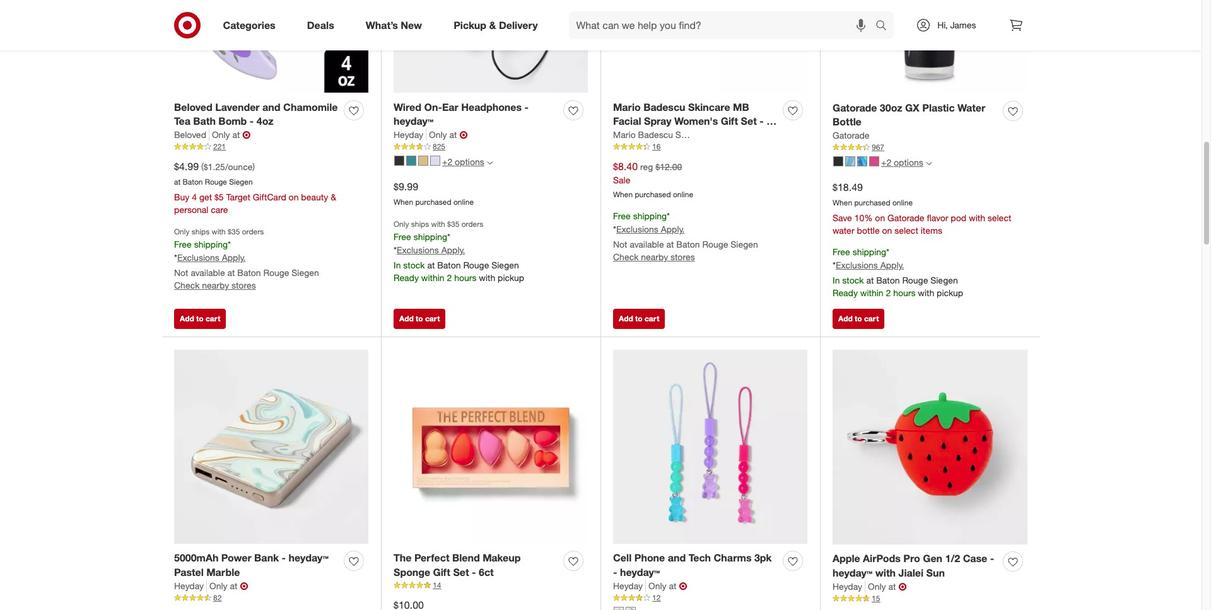 Task type: describe. For each thing, give the bounding box(es) containing it.
pickup
[[454, 19, 486, 31]]

in inside free shipping * * exclusions apply. in stock at  baton rouge siegen ready within 2 hours with pickup
[[833, 275, 840, 286]]

$12.00
[[656, 162, 682, 173]]

heyday™ inside cell phone and tech charms 3pk - heyday™
[[620, 567, 660, 579]]

967 link
[[833, 142, 1028, 153]]

reg
[[640, 162, 653, 173]]

search button
[[870, 11, 901, 42]]

only for cell phone and tech charms 3pk - heyday™
[[649, 581, 667, 592]]

siegen inside free shipping * * exclusions apply. in stock at  baton rouge siegen ready within 2 hours with pickup
[[931, 275, 958, 286]]

825
[[433, 142, 445, 152]]

tech
[[689, 552, 711, 565]]

chamomile
[[283, 101, 338, 113]]

beloved lavender and chamomile tea bath bomb - 4oz
[[174, 101, 338, 128]]

1/2
[[945, 553, 960, 566]]

$5
[[214, 192, 224, 203]]

5000mah power bank - heyday™ pastel marble link
[[174, 552, 339, 580]]

ready inside only ships with $35 orders free shipping * * exclusions apply. in stock at  baton rouge siegen ready within 2 hours with pickup
[[394, 273, 419, 283]]

gatorade for gatorade 30oz gx plastic water bottle
[[833, 101, 877, 114]]

$35 for $4.99
[[228, 227, 240, 237]]

at inside free shipping * * exclusions apply. in stock at  baton rouge siegen ready within 2 hours with pickup
[[867, 275, 874, 286]]

delivery
[[499, 19, 538, 31]]

1 vertical spatial select
[[895, 225, 918, 236]]

power
[[221, 552, 252, 565]]

blend
[[452, 552, 480, 565]]

set inside mario badescu skincare mb facial spray women's gift set - 5 pc - ulta beauty
[[741, 115, 757, 128]]

shipping inside only ships with $35 orders free shipping * * exclusions apply. not available at baton rouge siegen check nearby stores
[[194, 239, 228, 250]]

orders for $9.99
[[462, 220, 483, 229]]

facial
[[613, 115, 641, 128]]

to for $4.99
[[196, 314, 204, 324]]

with inside only ships with $35 orders free shipping * * exclusions apply. not available at baton rouge siegen check nearby stores
[[212, 227, 226, 237]]

- right "pc"
[[628, 130, 632, 142]]

only for beloved lavender and chamomile tea bath bomb - 4oz
[[212, 130, 230, 140]]

free inside free shipping * * exclusions apply. not available at baton rouge siegen check nearby stores
[[613, 211, 631, 222]]

spray
[[644, 115, 672, 128]]

case
[[963, 553, 988, 566]]

shipping inside only ships with $35 orders free shipping * * exclusions apply. in stock at  baton rouge siegen ready within 2 hours with pickup
[[414, 232, 447, 242]]

categories link
[[212, 11, 291, 39]]

perfect
[[414, 552, 450, 565]]

pickup inside free shipping * * exclusions apply. in stock at  baton rouge siegen ready within 2 hours with pickup
[[937, 288, 963, 298]]

when for wired on-ear headphones - heyday™
[[394, 198, 413, 207]]

giftcard
[[253, 192, 286, 203]]

available inside free shipping * * exclusions apply. not available at baton rouge siegen check nearby stores
[[630, 239, 664, 250]]

mario badescu skincare
[[613, 130, 710, 140]]

cart for $4.99
[[206, 314, 220, 324]]

apply. inside free shipping * * exclusions apply. in stock at  baton rouge siegen ready within 2 hours with pickup
[[881, 260, 904, 271]]

only for wired on-ear headphones - heyday™
[[429, 130, 447, 140]]

beauty
[[657, 130, 691, 142]]

- inside the 5000mah power bank - heyday™ pastel marble
[[282, 552, 286, 565]]

16
[[652, 142, 661, 152]]

only for apple airpods pro gen 1/2 case - heyday™ with jialei sun
[[868, 582, 886, 592]]

$18.49
[[833, 181, 863, 194]]

women's
[[674, 115, 718, 128]]

airpods
[[863, 553, 901, 566]]

15
[[872, 594, 880, 604]]

6ct
[[479, 567, 494, 579]]

free inside only ships with $35 orders free shipping * * exclusions apply. not available at baton rouge siegen check nearby stores
[[174, 239, 192, 250]]

check nearby stores button for "exclusions apply." button underneath $8.40 reg $12.00 sale when purchased online
[[613, 251, 695, 264]]

+2 for $18.49
[[881, 157, 892, 168]]

beloved for beloved only at ¬
[[174, 130, 206, 140]]

+2 options button for $9.99
[[389, 152, 498, 173]]

¬ for phone
[[679, 580, 687, 593]]

2 vertical spatial on
[[882, 225, 892, 236]]

pink image
[[869, 156, 879, 167]]

gift inside mario badescu skincare mb facial spray women's gift set - 5 pc - ulta beauty
[[721, 115, 738, 128]]

baton inside $4.99 ( $1.25 /ounce ) at baton rouge siegen buy 4 get $5 target giftcard on beauty & personal care
[[183, 177, 203, 187]]

buy
[[174, 192, 190, 203]]

- inside cell phone and tech charms 3pk - heyday™
[[613, 567, 617, 579]]

heyday only at ¬ for airpods
[[833, 581, 907, 594]]

the
[[394, 552, 412, 565]]

hi,
[[938, 20, 948, 30]]

15 link
[[833, 594, 1028, 605]]

tea
[[174, 115, 190, 128]]

orders for $4.99
[[242, 227, 264, 237]]

beloved for beloved lavender and chamomile tea bath bomb - 4oz
[[174, 101, 213, 113]]

stock inside only ships with $35 orders free shipping * * exclusions apply. in stock at  baton rouge siegen ready within 2 hours with pickup
[[403, 260, 425, 271]]

gatorade link
[[833, 130, 870, 142]]

pod
[[951, 213, 967, 223]]

skincare for mario badescu skincare
[[676, 130, 710, 140]]

add to cart button for $18.49
[[833, 309, 885, 330]]

2 inside free shipping * * exclusions apply. in stock at  baton rouge siegen ready within 2 hours with pickup
[[886, 288, 891, 298]]

to for $18.49
[[855, 314, 862, 324]]

all colors + 2 more colors image
[[487, 160, 493, 166]]

apply. inside only ships with $35 orders free shipping * * exclusions apply. not available at baton rouge siegen check nearby stores
[[222, 252, 246, 263]]

12
[[652, 594, 661, 603]]

on inside $4.99 ( $1.25 /ounce ) at baton rouge siegen buy 4 get $5 target giftcard on beauty & personal care
[[289, 192, 299, 203]]

makeup
[[483, 552, 521, 565]]

heyday for apple airpods pro gen 1/2 case - heyday™ with jialei sun
[[833, 582, 862, 592]]

deals
[[307, 19, 334, 31]]

with inside "$18.49 when purchased online save 10% on gatorade flavor pod with select water bottle on select items"
[[969, 213, 985, 223]]

4
[[192, 192, 197, 203]]

3 to from the left
[[635, 314, 643, 324]]

at inside beloved only at ¬
[[232, 130, 240, 140]]

stores inside only ships with $35 orders free shipping * * exclusions apply. not available at baton rouge siegen check nearby stores
[[232, 280, 256, 291]]

exclusions apply. button down care
[[177, 252, 246, 264]]

heyday link for apple airpods pro gen 1/2 case - heyday™ with jialei sun
[[833, 581, 866, 594]]

heyday™ inside the wired on-ear headphones - heyday™
[[394, 115, 434, 128]]

cell phone and tech charms 3pk - heyday™
[[613, 552, 772, 579]]

heyday link for cell phone and tech charms 3pk - heyday™
[[613, 580, 646, 593]]

)
[[253, 162, 255, 173]]

beloved only at ¬
[[174, 129, 251, 142]]

cell
[[613, 552, 632, 565]]

rouge inside free shipping * * exclusions apply. not available at baton rouge siegen check nearby stores
[[703, 239, 728, 250]]

1 vertical spatial on
[[875, 213, 885, 223]]

- inside the wired on-ear headphones - heyday™
[[525, 101, 529, 113]]

add for $9.99
[[399, 314, 414, 324]]

bank
[[254, 552, 279, 565]]

flavor
[[927, 213, 948, 223]]

stock inside free shipping * * exclusions apply. in stock at  baton rouge siegen ready within 2 hours with pickup
[[842, 275, 864, 286]]

yellow image
[[418, 156, 428, 166]]

within inside only ships with $35 orders free shipping * * exclusions apply. in stock at  baton rouge siegen ready within 2 hours with pickup
[[421, 273, 445, 283]]

available inside only ships with $35 orders free shipping * * exclusions apply. not available at baton rouge siegen check nearby stores
[[191, 268, 225, 278]]

gen
[[923, 553, 943, 566]]

5
[[767, 115, 772, 128]]

bath
[[193, 115, 216, 128]]

soft purple image
[[430, 156, 440, 166]]

$9.99 when purchased online
[[394, 181, 474, 207]]

14
[[433, 581, 441, 591]]

jialei
[[899, 567, 924, 580]]

pickup inside only ships with $35 orders free shipping * * exclusions apply. in stock at  baton rouge siegen ready within 2 hours with pickup
[[498, 273, 524, 283]]

cart for $18.49
[[864, 314, 879, 324]]

mario badescu skincare mb facial spray women's gift set - 5 pc - ulta beauty link
[[613, 100, 778, 142]]

- inside beloved lavender and chamomile tea bath bomb - 4oz
[[250, 115, 254, 128]]

to for $9.99
[[416, 314, 423, 324]]

4oz
[[257, 115, 274, 128]]

beloved link
[[174, 129, 209, 142]]

sale
[[613, 175, 631, 186]]

pc
[[613, 130, 625, 142]]

bottle
[[857, 225, 880, 236]]

(
[[201, 162, 204, 173]]

+2 options button for $18.49
[[828, 153, 937, 173]]

heyday only at ¬ for power
[[174, 580, 248, 593]]

charms
[[714, 552, 752, 565]]

0 vertical spatial select
[[988, 213, 1012, 223]]

/ounce
[[225, 162, 253, 173]]

heyday™ inside the 5000mah power bank - heyday™ pastel marble
[[289, 552, 329, 565]]

heyday for wired on-ear headphones - heyday™
[[394, 130, 423, 140]]

$4.99
[[174, 161, 199, 173]]

$35 for $9.99
[[447, 220, 460, 229]]

add for $18.49
[[838, 314, 853, 324]]

gift inside the perfect blend makeup sponge gift set - 6ct
[[433, 567, 450, 579]]

apply. inside only ships with $35 orders free shipping * * exclusions apply. in stock at  baton rouge siegen ready within 2 hours with pickup
[[441, 245, 465, 256]]

free shipping * * exclusions apply. not available at baton rouge siegen check nearby stores
[[613, 211, 758, 262]]

check inside only ships with $35 orders free shipping * * exclusions apply. not available at baton rouge siegen check nearby stores
[[174, 280, 200, 291]]

with inside free shipping * * exclusions apply. in stock at  baton rouge siegen ready within 2 hours with pickup
[[918, 288, 935, 298]]

get
[[199, 192, 212, 203]]

wired on-ear headphones - heyday™
[[394, 101, 529, 128]]

the perfect blend makeup sponge gift set - 6ct link
[[394, 552, 558, 580]]

3pk
[[755, 552, 772, 565]]

wired on-ear headphones - heyday™ link
[[394, 100, 558, 129]]

967
[[872, 143, 885, 152]]

+2 options for $18.49
[[881, 157, 924, 168]]

hours inside free shipping * * exclusions apply. in stock at  baton rouge siegen ready within 2 hours with pickup
[[893, 288, 916, 298]]

beloved lavender and chamomile tea bath bomb - 4oz link
[[174, 100, 339, 129]]

- inside the perfect blend makeup sponge gift set - 6ct
[[472, 567, 476, 579]]

baton inside only ships with $35 orders free shipping * * exclusions apply. in stock at  baton rouge siegen ready within 2 hours with pickup
[[437, 260, 461, 271]]

3 add from the left
[[619, 314, 633, 324]]

- inside 'apple airpods pro gen 1/2 case - heyday™ with jialei sun'
[[990, 553, 994, 566]]

deals link
[[296, 11, 350, 39]]

care
[[211, 204, 228, 215]]

30oz
[[880, 101, 903, 114]]

stores inside free shipping * * exclusions apply. not available at baton rouge siegen check nearby stores
[[671, 252, 695, 262]]

$4.99 ( $1.25 /ounce ) at baton rouge siegen buy 4 get $5 target giftcard on beauty & personal care
[[174, 161, 336, 215]]

apple
[[833, 553, 860, 566]]

personal
[[174, 204, 208, 215]]

+2 options for $9.99
[[442, 157, 484, 167]]

headphones
[[461, 101, 522, 113]]

16 link
[[613, 142, 808, 153]]

exclusions inside only ships with $35 orders free shipping * * exclusions apply. not available at baton rouge siegen check nearby stores
[[177, 252, 219, 263]]

heyday link for 5000mah power bank - heyday™ pastel marble
[[174, 580, 207, 593]]

What can we help you find? suggestions appear below search field
[[569, 11, 879, 39]]

free inside only ships with $35 orders free shipping * * exclusions apply. in stock at  baton rouge siegen ready within 2 hours with pickup
[[394, 232, 411, 242]]

2 inside only ships with $35 orders free shipping * * exclusions apply. in stock at  baton rouge siegen ready within 2 hours with pickup
[[447, 273, 452, 283]]

nearby inside only ships with $35 orders free shipping * * exclusions apply. not available at baton rouge siegen check nearby stores
[[202, 280, 229, 291]]

fruit image
[[614, 607, 624, 611]]

siegen inside only ships with $35 orders free shipping * * exclusions apply. not available at baton rouge siegen check nearby stores
[[292, 268, 319, 278]]

rouge inside only ships with $35 orders free shipping * * exclusions apply. in stock at  baton rouge siegen ready within 2 hours with pickup
[[463, 260, 489, 271]]



Task type: vqa. For each thing, say whether or not it's contained in the screenshot.
2nd "Add to cart" BUTTON from the right
yes



Task type: locate. For each thing, give the bounding box(es) containing it.
3 add to cart button from the left
[[613, 309, 665, 330]]

purchased inside "$18.49 when purchased online save 10% on gatorade flavor pod with select water bottle on select items"
[[855, 198, 891, 208]]

0 horizontal spatial 2
[[447, 273, 452, 283]]

gummy bears image
[[626, 607, 636, 611]]

mario badescu skincare mb facial spray women's gift set - 5 pc - ulta beauty image
[[613, 0, 808, 93], [613, 0, 808, 93]]

0 vertical spatial gatorade
[[833, 101, 877, 114]]

0 horizontal spatial not
[[174, 268, 188, 278]]

0 vertical spatial available
[[630, 239, 664, 250]]

1 horizontal spatial available
[[630, 239, 664, 250]]

0 vertical spatial and
[[262, 101, 280, 113]]

1 vertical spatial beloved
[[174, 130, 206, 140]]

1 to from the left
[[196, 314, 204, 324]]

¬ for airpods
[[899, 581, 907, 594]]

heyday™ right bank
[[289, 552, 329, 565]]

2 mario from the top
[[613, 130, 636, 140]]

¬ for power
[[240, 580, 248, 593]]

¬ down the 5000mah power bank - heyday™ pastel marble
[[240, 580, 248, 593]]

gift up 14 on the left of the page
[[433, 567, 450, 579]]

shipping down $8.40 reg $12.00 sale when purchased online
[[633, 211, 667, 222]]

0 vertical spatial badescu
[[644, 101, 686, 113]]

free inside free shipping * * exclusions apply. in stock at  baton rouge siegen ready within 2 hours with pickup
[[833, 247, 850, 257]]

1 cart from the left
[[206, 314, 220, 324]]

at inside only ships with $35 orders free shipping * * exclusions apply. not available at baton rouge siegen check nearby stores
[[227, 268, 235, 278]]

1 horizontal spatial not
[[613, 239, 627, 250]]

purchased inside $8.40 reg $12.00 sale when purchased online
[[635, 190, 671, 200]]

light blue image
[[845, 156, 856, 167]]

mario up facial
[[613, 101, 641, 113]]

heyday™ down phone at the right
[[620, 567, 660, 579]]

1 vertical spatial mario
[[613, 130, 636, 140]]

online inside $9.99 when purchased online
[[454, 198, 474, 207]]

shipping inside free shipping * * exclusions apply. in stock at  baton rouge siegen ready within 2 hours with pickup
[[853, 247, 886, 257]]

nearby
[[641, 252, 668, 262], [202, 280, 229, 291]]

only up 825
[[429, 130, 447, 140]]

+2 options left all colors + 2 more colors icon
[[881, 157, 924, 168]]

0 vertical spatial &
[[489, 19, 496, 31]]

2
[[447, 273, 452, 283], [886, 288, 891, 298]]

- left 5 on the top
[[760, 115, 764, 128]]

1 horizontal spatial stores
[[671, 252, 695, 262]]

0 vertical spatial not
[[613, 239, 627, 250]]

skincare for mario badescu skincare mb facial spray women's gift set - 5 pc - ulta beauty
[[688, 101, 730, 113]]

1 horizontal spatial $35
[[447, 220, 460, 229]]

orders inside only ships with $35 orders free shipping * * exclusions apply. in stock at  baton rouge siegen ready within 2 hours with pickup
[[462, 220, 483, 229]]

+2 options button down 825
[[389, 152, 498, 173]]

1 vertical spatial hours
[[893, 288, 916, 298]]

& inside $4.99 ( $1.25 /ounce ) at baton rouge siegen buy 4 get $5 target giftcard on beauty & personal care
[[331, 192, 336, 203]]

0 horizontal spatial +2 options button
[[389, 152, 498, 173]]

only ships with $35 orders free shipping * * exclusions apply. in stock at  baton rouge siegen ready within 2 hours with pickup
[[394, 220, 524, 283]]

cell phone and tech charms 3pk - heyday™ image
[[613, 350, 808, 544], [613, 350, 808, 544]]

pickup & delivery link
[[443, 11, 554, 39]]

purchased for gatorade 30oz gx plastic water bottle
[[855, 198, 891, 208]]

1 horizontal spatial nearby
[[641, 252, 668, 262]]

all colors + 2 more colors element down 967 link
[[926, 159, 932, 167]]

ulta
[[635, 130, 654, 142]]

0 horizontal spatial and
[[262, 101, 280, 113]]

0 horizontal spatial options
[[455, 157, 484, 167]]

1 horizontal spatial when
[[613, 190, 633, 200]]

0 horizontal spatial check nearby stores button
[[174, 280, 256, 292]]

0 horizontal spatial within
[[421, 273, 445, 283]]

on right 10%
[[875, 213, 885, 223]]

cart
[[206, 314, 220, 324], [425, 314, 440, 324], [645, 314, 660, 324], [864, 314, 879, 324]]

ships down personal
[[192, 227, 210, 237]]

2 add to cart button from the left
[[394, 309, 446, 330]]

select right pod
[[988, 213, 1012, 223]]

on right the bottle
[[882, 225, 892, 236]]

heyday up the blue image
[[394, 130, 423, 140]]

and for phone
[[668, 552, 686, 565]]

¬ for lavender
[[242, 129, 251, 142]]

0 horizontal spatial nearby
[[202, 280, 229, 291]]

what's new
[[366, 19, 422, 31]]

0 horizontal spatial when
[[394, 198, 413, 207]]

ships inside only ships with $35 orders free shipping * * exclusions apply. in stock at  baton rouge siegen ready within 2 hours with pickup
[[411, 220, 429, 229]]

heyday link up the blue image
[[394, 129, 427, 142]]

and inside beloved lavender and chamomile tea bath bomb - 4oz
[[262, 101, 280, 113]]

pastel
[[174, 567, 204, 579]]

baton inside free shipping * * exclusions apply. in stock at  baton rouge siegen ready within 2 hours with pickup
[[876, 275, 900, 286]]

gatorade inside gatorade 30oz gx plastic water bottle
[[833, 101, 877, 114]]

0 horizontal spatial stock
[[403, 260, 425, 271]]

- left 6ct
[[472, 567, 476, 579]]

set inside the perfect blend makeup sponge gift set - 6ct
[[453, 567, 469, 579]]

mario for mario badescu skincare mb facial spray women's gift set - 5 pc - ulta beauty
[[613, 101, 641, 113]]

heyday™
[[394, 115, 434, 128], [289, 552, 329, 565], [620, 567, 660, 579], [833, 567, 873, 580]]

1 vertical spatial &
[[331, 192, 336, 203]]

skincare down women's
[[676, 130, 710, 140]]

all colors + 2 more colors image
[[926, 161, 932, 166]]

at inside $4.99 ( $1.25 /ounce ) at baton rouge siegen buy 4 get $5 target giftcard on beauty & personal care
[[174, 177, 181, 187]]

marble
[[206, 567, 240, 579]]

1 horizontal spatial within
[[860, 288, 884, 298]]

heyday only at ¬ for on-
[[394, 129, 468, 142]]

james
[[950, 20, 976, 30]]

heyday only at ¬ up 12
[[613, 580, 687, 593]]

all colors + 2 more colors element for headphones
[[487, 159, 493, 166]]

1 horizontal spatial +2 options button
[[828, 153, 937, 173]]

check inside free shipping * * exclusions apply. not available at baton rouge siegen check nearby stores
[[613, 252, 639, 262]]

in inside only ships with $35 orders free shipping * * exclusions apply. in stock at  baton rouge siegen ready within 2 hours with pickup
[[394, 260, 401, 271]]

0 vertical spatial pickup
[[498, 273, 524, 283]]

shipping inside free shipping * * exclusions apply. not available at baton rouge siegen check nearby stores
[[633, 211, 667, 222]]

5000mah power bank - heyday™ pastel marble image
[[174, 350, 368, 544], [174, 350, 368, 544]]

¬ down the wired on-ear headphones - heyday™
[[460, 129, 468, 142]]

beloved down tea in the left of the page
[[174, 130, 206, 140]]

only down '$9.99'
[[394, 220, 409, 229]]

purchased up 10%
[[855, 198, 891, 208]]

within
[[421, 273, 445, 283], [860, 288, 884, 298]]

cart for $9.99
[[425, 314, 440, 324]]

mario inside mario badescu skincare mb facial spray women's gift set - 5 pc - ulta beauty
[[613, 101, 641, 113]]

gatorade up items
[[888, 213, 925, 223]]

mario
[[613, 101, 641, 113], [613, 130, 636, 140]]

+2 right 'soft purple' image
[[442, 157, 452, 167]]

with
[[969, 213, 985, 223], [431, 220, 445, 229], [212, 227, 226, 237], [479, 273, 495, 283], [918, 288, 935, 298], [876, 567, 896, 580]]

water
[[833, 225, 855, 236]]

shipping down the bottle
[[853, 247, 886, 257]]

0 horizontal spatial $35
[[228, 227, 240, 237]]

¬
[[242, 129, 251, 142], [460, 129, 468, 142], [240, 580, 248, 593], [679, 580, 687, 593], [899, 581, 907, 594]]

wired on-ear headphones - heyday™ image
[[394, 0, 588, 93], [394, 0, 588, 93]]

heyday only at ¬ up 15
[[833, 581, 907, 594]]

2 add to cart from the left
[[399, 314, 440, 324]]

-
[[525, 101, 529, 113], [250, 115, 254, 128], [760, 115, 764, 128], [628, 130, 632, 142], [282, 552, 286, 565], [990, 553, 994, 566], [472, 567, 476, 579], [613, 567, 617, 579]]

beloved up tea in the left of the page
[[174, 101, 213, 113]]

0 horizontal spatial gift
[[433, 567, 450, 579]]

siegen
[[229, 177, 253, 187], [731, 239, 758, 250], [492, 260, 519, 271], [292, 268, 319, 278], [931, 275, 958, 286]]

black image
[[394, 156, 404, 166], [833, 156, 844, 167]]

siegen inside $4.99 ( $1.25 /ounce ) at baton rouge siegen buy 4 get $5 target giftcard on beauty & personal care
[[229, 177, 253, 187]]

only up 15
[[868, 582, 886, 592]]

rouge inside $4.99 ( $1.25 /ounce ) at baton rouge siegen buy 4 get $5 target giftcard on beauty & personal care
[[205, 177, 227, 187]]

baton inside only ships with $35 orders free shipping * * exclusions apply. not available at baton rouge siegen check nearby stores
[[237, 268, 261, 278]]

0 vertical spatial stores
[[671, 252, 695, 262]]

at inside free shipping * * exclusions apply. not available at baton rouge siegen check nearby stores
[[667, 239, 674, 250]]

gx
[[905, 101, 920, 114]]

heyday down pastel
[[174, 581, 204, 592]]

0 horizontal spatial check
[[174, 280, 200, 291]]

not
[[613, 239, 627, 250], [174, 268, 188, 278]]

1 vertical spatial not
[[174, 268, 188, 278]]

and for lavender
[[262, 101, 280, 113]]

badescu inside mario badescu skincare mb facial spray women's gift set - 5 pc - ulta beauty
[[644, 101, 686, 113]]

1 vertical spatial available
[[191, 268, 225, 278]]

0 horizontal spatial set
[[453, 567, 469, 579]]

4 add to cart button from the left
[[833, 309, 885, 330]]

heyday only at ¬ up 82
[[174, 580, 248, 593]]

1 vertical spatial badescu
[[638, 130, 673, 140]]

badescu up 16
[[638, 130, 673, 140]]

options for ear
[[455, 157, 484, 167]]

only down personal
[[174, 227, 190, 237]]

heyday
[[394, 130, 423, 140], [174, 581, 204, 592], [613, 581, 643, 592], [833, 582, 862, 592]]

0 horizontal spatial all colors + 2 more colors element
[[487, 159, 493, 166]]

2 cart from the left
[[425, 314, 440, 324]]

+2 for $9.99
[[442, 157, 452, 167]]

0 vertical spatial check nearby stores button
[[613, 251, 695, 264]]

set
[[741, 115, 757, 128], [453, 567, 469, 579]]

mario down facial
[[613, 130, 636, 140]]

exclusions apply. button
[[616, 223, 685, 236], [397, 244, 465, 257], [177, 252, 246, 264], [836, 259, 904, 272]]

heyday up gummy bears icon
[[613, 581, 643, 592]]

pickup & delivery
[[454, 19, 538, 31]]

rouge
[[205, 177, 227, 187], [703, 239, 728, 250], [463, 260, 489, 271], [263, 268, 289, 278], [902, 275, 928, 286]]

water
[[958, 101, 986, 114]]

only ships with $35 orders free shipping * * exclusions apply. not available at baton rouge siegen check nearby stores
[[174, 227, 319, 291]]

rouge inside only ships with $35 orders free shipping * * exclusions apply. not available at baton rouge siegen check nearby stores
[[263, 268, 289, 278]]

new
[[401, 19, 422, 31]]

1 horizontal spatial all colors + 2 more colors element
[[926, 159, 932, 167]]

2 to from the left
[[416, 314, 423, 324]]

and left tech on the bottom right of the page
[[668, 552, 686, 565]]

the perfect blend makeup sponge gift set - 6ct image
[[394, 350, 588, 544], [394, 350, 588, 544]]

1 horizontal spatial purchased
[[635, 190, 671, 200]]

10%
[[855, 213, 873, 223]]

beloved inside beloved lavender and chamomile tea bath bomb - 4oz
[[174, 101, 213, 113]]

0 horizontal spatial online
[[454, 198, 474, 207]]

save
[[833, 213, 852, 223]]

1 beloved from the top
[[174, 101, 213, 113]]

ready inside free shipping * * exclusions apply. in stock at  baton rouge siegen ready within 2 hours with pickup
[[833, 288, 858, 298]]

0 vertical spatial nearby
[[641, 252, 668, 262]]

1 vertical spatial within
[[860, 288, 884, 298]]

+2 options button
[[389, 152, 498, 173], [828, 153, 937, 173]]

¬ down jialei
[[899, 581, 907, 594]]

add
[[180, 314, 194, 324], [399, 314, 414, 324], [619, 314, 633, 324], [838, 314, 853, 324]]

badescu for mario badescu skincare mb facial spray women's gift set - 5 pc - ulta beauty
[[644, 101, 686, 113]]

82 link
[[174, 593, 368, 604]]

items
[[921, 225, 943, 236]]

1 horizontal spatial check
[[613, 252, 639, 262]]

exclusions inside free shipping * * exclusions apply. not available at baton rouge siegen check nearby stores
[[616, 224, 659, 235]]

pro
[[904, 553, 920, 566]]

add to cart button for $4.99
[[174, 309, 226, 330]]

heyday only at ¬ up 825
[[394, 129, 468, 142]]

apple airpods pro gen 1/2 case - heyday™ with jialei sun link
[[833, 552, 998, 581]]

2 horizontal spatial purchased
[[855, 198, 891, 208]]

online inside $8.40 reg $12.00 sale when purchased online
[[673, 190, 693, 200]]

3 add to cart from the left
[[619, 314, 660, 324]]

exclusions apply. button down $9.99 when purchased online
[[397, 244, 465, 257]]

1 vertical spatial skincare
[[676, 130, 710, 140]]

- down cell at the right
[[613, 567, 617, 579]]

0 vertical spatial in
[[394, 260, 401, 271]]

¬ down bomb
[[242, 129, 251, 142]]

free down personal
[[174, 239, 192, 250]]

when inside "$18.49 when purchased online save 10% on gatorade flavor pod with select water bottle on select items"
[[833, 198, 852, 208]]

heyday link for wired on-ear headphones - heyday™
[[394, 129, 427, 142]]

- left "4oz" on the left top of the page
[[250, 115, 254, 128]]

on
[[289, 192, 299, 203], [875, 213, 885, 223], [882, 225, 892, 236]]

+2 right pink image
[[881, 157, 892, 168]]

badescu up spray
[[644, 101, 686, 113]]

1 vertical spatial check nearby stores button
[[174, 280, 256, 292]]

stock
[[403, 260, 425, 271], [842, 275, 864, 286]]

2 horizontal spatial when
[[833, 198, 852, 208]]

gatorade for gatorade
[[833, 130, 870, 141]]

0 vertical spatial gift
[[721, 115, 738, 128]]

1 vertical spatial gatorade
[[833, 130, 870, 141]]

$35 inside only ships with $35 orders free shipping * * exclusions apply. in stock at  baton rouge siegen ready within 2 hours with pickup
[[447, 220, 460, 229]]

gatorade up bottle
[[833, 101, 877, 114]]

at inside only ships with $35 orders free shipping * * exclusions apply. in stock at  baton rouge siegen ready within 2 hours with pickup
[[427, 260, 435, 271]]

1 vertical spatial nearby
[[202, 280, 229, 291]]

when inside $8.40 reg $12.00 sale when purchased online
[[613, 190, 633, 200]]

to
[[196, 314, 204, 324], [416, 314, 423, 324], [635, 314, 643, 324], [855, 314, 862, 324]]

1 horizontal spatial select
[[988, 213, 1012, 223]]

0 horizontal spatial stores
[[232, 280, 256, 291]]

heyday™ down wired
[[394, 115, 434, 128]]

siegen inside free shipping * * exclusions apply. not available at baton rouge siegen check nearby stores
[[731, 239, 758, 250]]

plastic
[[923, 101, 955, 114]]

- right case
[[990, 553, 994, 566]]

heyday link down the apple
[[833, 581, 866, 594]]

options for gx
[[894, 157, 924, 168]]

exclusions down the bottle
[[836, 260, 878, 271]]

skincare inside mario badescu skincare mb facial spray women's gift set - 5 pc - ulta beauty
[[688, 101, 730, 113]]

purchased inside $9.99 when purchased online
[[415, 198, 451, 207]]

sponge
[[394, 567, 430, 579]]

when inside $9.99 when purchased online
[[394, 198, 413, 207]]

1 mario from the top
[[613, 101, 641, 113]]

blue image
[[406, 156, 416, 166]]

exclusions inside free shipping * * exclusions apply. in stock at  baton rouge siegen ready within 2 hours with pickup
[[836, 260, 878, 271]]

add to cart for $9.99
[[399, 314, 440, 324]]

1 vertical spatial ready
[[833, 288, 858, 298]]

exclusions apply. button down $8.40 reg $12.00 sale when purchased online
[[616, 223, 685, 236]]

wired
[[394, 101, 421, 113]]

orders inside only ships with $35 orders free shipping * * exclusions apply. not available at baton rouge siegen check nearby stores
[[242, 227, 264, 237]]

when for gatorade 30oz gx plastic water bottle
[[833, 198, 852, 208]]

only inside beloved only at ¬
[[212, 130, 230, 140]]

skincare
[[688, 101, 730, 113], [676, 130, 710, 140]]

$35
[[447, 220, 460, 229], [228, 227, 240, 237]]

and
[[262, 101, 280, 113], [668, 552, 686, 565]]

categories
[[223, 19, 276, 31]]

orders
[[462, 220, 483, 229], [242, 227, 264, 237]]

only up '221'
[[212, 130, 230, 140]]

1 add from the left
[[180, 314, 194, 324]]

0 horizontal spatial hours
[[454, 273, 477, 283]]

options left all colors + 2 more colors image
[[455, 157, 484, 167]]

apply. inside free shipping * * exclusions apply. not available at baton rouge siegen check nearby stores
[[661, 224, 685, 235]]

marble blue image
[[857, 156, 868, 167]]

1 horizontal spatial stock
[[842, 275, 864, 286]]

free down sale
[[613, 211, 631, 222]]

0 vertical spatial set
[[741, 115, 757, 128]]

& right beauty
[[331, 192, 336, 203]]

$35 down $9.99 when purchased online
[[447, 220, 460, 229]]

- right 'headphones'
[[525, 101, 529, 113]]

all colors + 2 more colors element down 825 link
[[487, 159, 493, 166]]

1 horizontal spatial and
[[668, 552, 686, 565]]

gatorade inside "$18.49 when purchased online save 10% on gatorade flavor pod with select water bottle on select items"
[[888, 213, 925, 223]]

0 horizontal spatial ready
[[394, 273, 419, 283]]

825 link
[[394, 142, 588, 153]]

0 horizontal spatial available
[[191, 268, 225, 278]]

1 vertical spatial gift
[[433, 567, 450, 579]]

when down sale
[[613, 190, 633, 200]]

set down mb
[[741, 115, 757, 128]]

4 add from the left
[[838, 314, 853, 324]]

+2 options button down 967
[[828, 153, 937, 173]]

- right bank
[[282, 552, 286, 565]]

online for wired on-ear headphones - heyday™
[[454, 198, 474, 207]]

heyday down the apple
[[833, 582, 862, 592]]

when
[[613, 190, 633, 200], [394, 198, 413, 207], [833, 198, 852, 208]]

1 vertical spatial set
[[453, 567, 469, 579]]

exclusions inside only ships with $35 orders free shipping * * exclusions apply. in stock at  baton rouge siegen ready within 2 hours with pickup
[[397, 245, 439, 256]]

heyday link up gummy bears icon
[[613, 580, 646, 593]]

ships down $9.99 when purchased online
[[411, 220, 429, 229]]

only for 5000mah power bank - heyday™ pastel marble
[[210, 581, 228, 592]]

0 horizontal spatial pickup
[[498, 273, 524, 283]]

exclusions apply. button down the bottle
[[836, 259, 904, 272]]

2 horizontal spatial online
[[893, 198, 913, 208]]

$18.49 when purchased online save 10% on gatorade flavor pod with select water bottle on select items
[[833, 181, 1012, 236]]

0 vertical spatial 2
[[447, 273, 452, 283]]

heyday for 5000mah power bank - heyday™ pastel marble
[[174, 581, 204, 592]]

purchased down '$9.99'
[[415, 198, 451, 207]]

12 link
[[613, 593, 808, 604]]

all colors + 2 more colors element
[[487, 159, 493, 166], [926, 159, 932, 167]]

4 add to cart from the left
[[838, 314, 879, 324]]

shipping down care
[[194, 239, 228, 250]]

orders down target
[[242, 227, 264, 237]]

1 horizontal spatial online
[[673, 190, 693, 200]]

exclusions down sale
[[616, 224, 659, 235]]

add to cart for $18.49
[[838, 314, 879, 324]]

online inside "$18.49 when purchased online save 10% on gatorade flavor pod with select water bottle on select items"
[[893, 198, 913, 208]]

target
[[226, 192, 250, 203]]

free down '$9.99'
[[394, 232, 411, 242]]

0 vertical spatial beloved
[[174, 101, 213, 113]]

baton
[[183, 177, 203, 187], [677, 239, 700, 250], [437, 260, 461, 271], [237, 268, 261, 278], [876, 275, 900, 286]]

badescu for mario badescu skincare
[[638, 130, 673, 140]]

gatorade 30oz gx plastic water bottle link
[[833, 101, 998, 130]]

gatorade down bottle
[[833, 130, 870, 141]]

0 horizontal spatial purchased
[[415, 198, 451, 207]]

0 vertical spatial stock
[[403, 260, 425, 271]]

¬ down cell phone and tech charms 3pk - heyday™
[[679, 580, 687, 593]]

ships for $9.99
[[411, 220, 429, 229]]

$35 inside only ships with $35 orders free shipping * * exclusions apply. not available at baton rouge siegen check nearby stores
[[228, 227, 240, 237]]

when down '$9.99'
[[394, 198, 413, 207]]

not inside free shipping * * exclusions apply. not available at baton rouge siegen check nearby stores
[[613, 239, 627, 250]]

add to cart button for $9.99
[[394, 309, 446, 330]]

set down blend
[[453, 567, 469, 579]]

0 horizontal spatial +2 options
[[442, 157, 484, 167]]

0 horizontal spatial &
[[331, 192, 336, 203]]

3 cart from the left
[[645, 314, 660, 324]]

beloved lavender and chamomile tea bath bomb - 4oz image
[[174, 0, 368, 93], [174, 0, 368, 93]]

1 horizontal spatial ready
[[833, 288, 858, 298]]

heyday™ down the apple
[[833, 567, 873, 580]]

1 vertical spatial and
[[668, 552, 686, 565]]

0 vertical spatial mario
[[613, 101, 641, 113]]

all colors + 2 more colors element for plastic
[[926, 159, 932, 167]]

1 vertical spatial check
[[174, 280, 200, 291]]

only inside only ships with $35 orders free shipping * * exclusions apply. not available at baton rouge siegen check nearby stores
[[174, 227, 190, 237]]

apply.
[[661, 224, 685, 235], [441, 245, 465, 256], [222, 252, 246, 263], [881, 260, 904, 271]]

gift down mb
[[721, 115, 738, 128]]

ear
[[442, 101, 459, 113]]

black image left the blue image
[[394, 156, 404, 166]]

shipping down $9.99 when purchased online
[[414, 232, 447, 242]]

$8.40 reg $12.00 sale when purchased online
[[613, 161, 693, 200]]

mario for mario badescu skincare
[[613, 130, 636, 140]]

1 horizontal spatial 2
[[886, 288, 891, 298]]

1 horizontal spatial orders
[[462, 220, 483, 229]]

1 horizontal spatial options
[[894, 157, 924, 168]]

apple airpods pro gen 1/2 case - heyday™ with jialei sun image
[[833, 350, 1028, 545], [833, 350, 1028, 545]]

mb
[[733, 101, 749, 113]]

ships inside only ships with $35 orders free shipping * * exclusions apply. not available at baton rouge siegen check nearby stores
[[192, 227, 210, 237]]

4 to from the left
[[855, 314, 862, 324]]

$8.40
[[613, 161, 638, 173]]

options left all colors + 2 more colors icon
[[894, 157, 924, 168]]

with inside 'apple airpods pro gen 1/2 case - heyday™ with jialei sun'
[[876, 567, 896, 580]]

add to cart
[[180, 314, 220, 324], [399, 314, 440, 324], [619, 314, 660, 324], [838, 314, 879, 324]]

select
[[988, 213, 1012, 223], [895, 225, 918, 236]]

1 horizontal spatial black image
[[833, 156, 844, 167]]

black image for $18.49
[[833, 156, 844, 167]]

221 link
[[174, 142, 368, 153]]

badescu
[[644, 101, 686, 113], [638, 130, 673, 140]]

¬ for on-
[[460, 129, 468, 142]]

0 vertical spatial ready
[[394, 273, 419, 283]]

siegen inside only ships with $35 orders free shipping * * exclusions apply. in stock at  baton rouge siegen ready within 2 hours with pickup
[[492, 260, 519, 271]]

add for $4.99
[[180, 314, 194, 324]]

exclusions down personal
[[177, 252, 219, 263]]

+2 options
[[442, 157, 484, 167], [881, 157, 924, 168]]

exclusions down $9.99 when purchased online
[[397, 245, 439, 256]]

1 add to cart from the left
[[180, 314, 220, 324]]

0 vertical spatial check
[[613, 252, 639, 262]]

1 horizontal spatial set
[[741, 115, 757, 128]]

1 horizontal spatial check nearby stores button
[[613, 251, 695, 264]]

skincare up women's
[[688, 101, 730, 113]]

1 horizontal spatial in
[[833, 275, 840, 286]]

beloved inside beloved only at ¬
[[174, 130, 206, 140]]

only up 12
[[649, 581, 667, 592]]

select left items
[[895, 225, 918, 236]]

hours inside only ships with $35 orders free shipping * * exclusions apply. in stock at  baton rouge siegen ready within 2 hours with pickup
[[454, 273, 477, 283]]

&
[[489, 19, 496, 31], [331, 192, 336, 203]]

heyday for cell phone and tech charms 3pk - heyday™
[[613, 581, 643, 592]]

baton inside free shipping * * exclusions apply. not available at baton rouge siegen check nearby stores
[[677, 239, 700, 250]]

black image left light blue "image"
[[833, 156, 844, 167]]

mario badescu skincare link
[[613, 129, 710, 142]]

heyday link down pastel
[[174, 580, 207, 593]]

only up 82
[[210, 581, 228, 592]]

hi, james
[[938, 20, 976, 30]]

2 beloved from the top
[[174, 130, 206, 140]]

rouge inside free shipping * * exclusions apply. in stock at  baton rouge siegen ready within 2 hours with pickup
[[902, 275, 928, 286]]

purchased for wired on-ear headphones - heyday™
[[415, 198, 451, 207]]

available
[[630, 239, 664, 250], [191, 268, 225, 278]]

5000mah
[[174, 552, 219, 565]]

purchased down reg
[[635, 190, 671, 200]]

ready
[[394, 273, 419, 283], [833, 288, 858, 298]]

heyday™ inside 'apple airpods pro gen 1/2 case - heyday™ with jialei sun'
[[833, 567, 873, 580]]

1 horizontal spatial gift
[[721, 115, 738, 128]]

0 horizontal spatial orders
[[242, 227, 264, 237]]

4 cart from the left
[[864, 314, 879, 324]]

when up save
[[833, 198, 852, 208]]

cell phone and tech charms 3pk - heyday™ link
[[613, 552, 778, 580]]

0 vertical spatial on
[[289, 192, 299, 203]]

$35 down care
[[228, 227, 240, 237]]

online for gatorade 30oz gx plastic water bottle
[[893, 198, 913, 208]]

on left beauty
[[289, 192, 299, 203]]

within inside free shipping * * exclusions apply. in stock at  baton rouge siegen ready within 2 hours with pickup
[[860, 288, 884, 298]]

+2 options left all colors + 2 more colors image
[[442, 157, 484, 167]]

gatorade 30oz gx plastic water bottle image
[[833, 0, 1028, 93], [833, 0, 1028, 93]]

free down "water"
[[833, 247, 850, 257]]

not inside only ships with $35 orders free shipping * * exclusions apply. not available at baton rouge siegen check nearby stores
[[174, 268, 188, 278]]

mario badescu skincare mb facial spray women's gift set - 5 pc - ulta beauty
[[613, 101, 772, 142]]

1 horizontal spatial hours
[[893, 288, 916, 298]]

nearby inside free shipping * * exclusions apply. not available at baton rouge siegen check nearby stores
[[641, 252, 668, 262]]

1 vertical spatial stock
[[842, 275, 864, 286]]

1 horizontal spatial &
[[489, 19, 496, 31]]

apple airpods pro gen 1/2 case - heyday™ with jialei sun
[[833, 553, 994, 580]]

on-
[[424, 101, 442, 113]]

2 add from the left
[[399, 314, 414, 324]]

1 add to cart button from the left
[[174, 309, 226, 330]]

1 horizontal spatial +2
[[881, 157, 892, 168]]

ships for $4.99
[[192, 227, 210, 237]]

and inside cell phone and tech charms 3pk - heyday™
[[668, 552, 686, 565]]

only inside only ships with $35 orders free shipping * * exclusions apply. in stock at  baton rouge siegen ready within 2 hours with pickup
[[394, 220, 409, 229]]

and up "4oz" on the left top of the page
[[262, 101, 280, 113]]

black image for $9.99
[[394, 156, 404, 166]]

1 horizontal spatial pickup
[[937, 288, 963, 298]]

lavender
[[215, 101, 260, 113]]

heyday only at ¬ for phone
[[613, 580, 687, 593]]

orders down $9.99 when purchased online
[[462, 220, 483, 229]]

add to cart for $4.99
[[180, 314, 220, 324]]

& right the pickup
[[489, 19, 496, 31]]

1 vertical spatial stores
[[232, 280, 256, 291]]

check nearby stores button for "exclusions apply." button below care
[[174, 280, 256, 292]]

0 vertical spatial hours
[[454, 273, 477, 283]]

gatorade 30oz gx plastic water bottle
[[833, 101, 986, 128]]

0 vertical spatial within
[[421, 273, 445, 283]]



